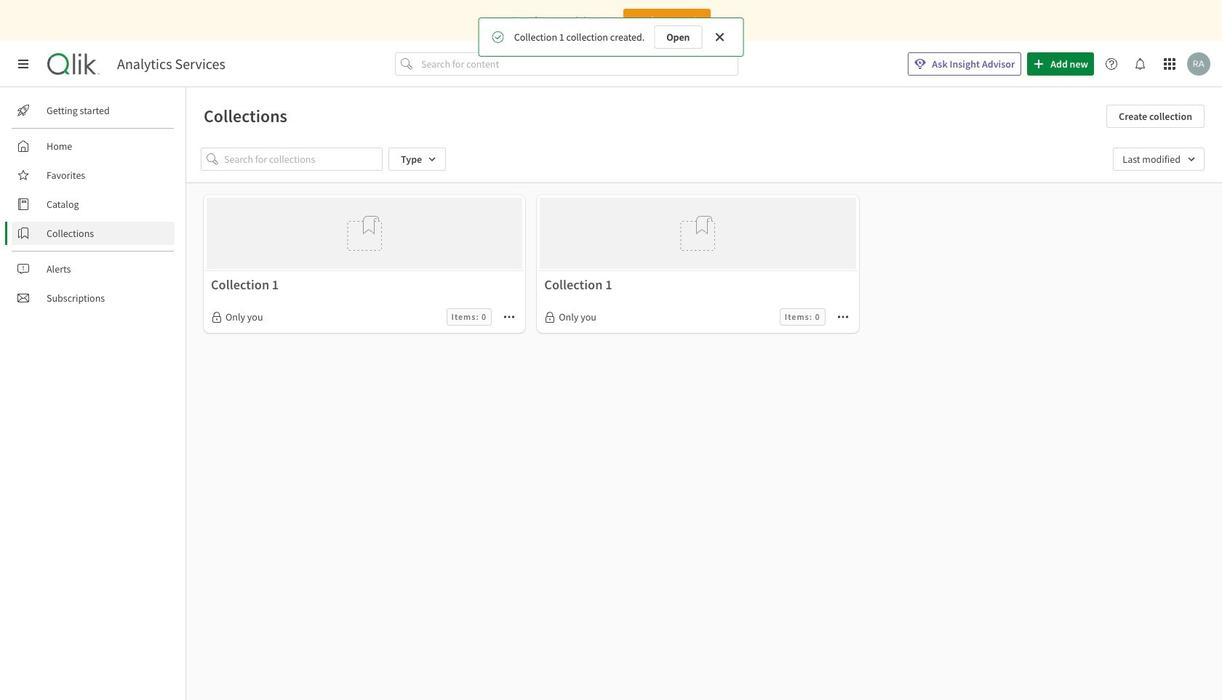 Task type: vqa. For each thing, say whether or not it's contained in the screenshot.
The Search For Collections text field
yes



Task type: locate. For each thing, give the bounding box(es) containing it.
alert
[[479, 17, 744, 57]]

filters region
[[186, 136, 1223, 183]]

close sidebar menu image
[[17, 58, 29, 70]]

None field
[[1114, 148, 1205, 171]]

ruby anderson image
[[1188, 52, 1211, 76]]

Search for content text field
[[419, 52, 739, 76]]

none field inside filters region
[[1114, 148, 1205, 171]]



Task type: describe. For each thing, give the bounding box(es) containing it.
navigation pane element
[[0, 93, 186, 316]]

analytics services element
[[117, 55, 226, 73]]

more actions image
[[504, 312, 516, 323]]

Search for collections text field
[[224, 148, 383, 171]]



